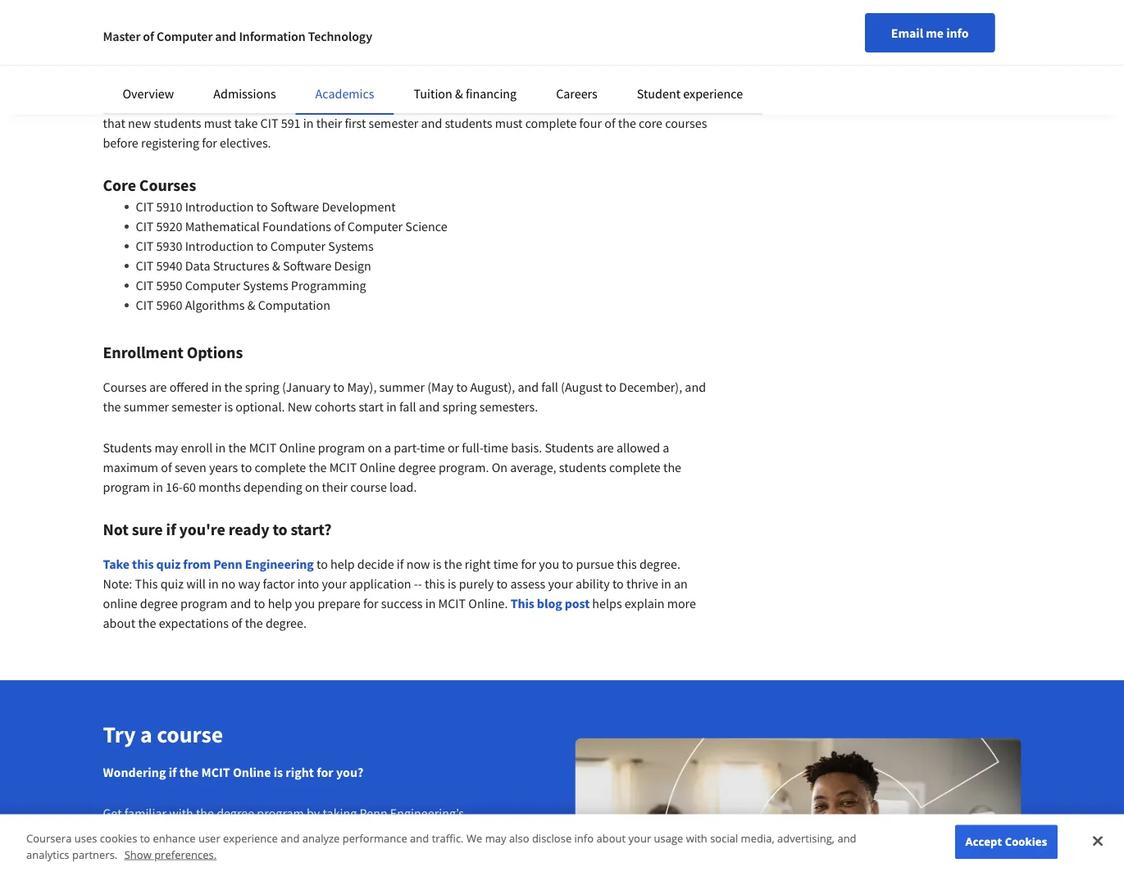Task type: locate. For each thing, give the bounding box(es) containing it.
1 vertical spatial core
[[330, 75, 354, 92]]

may inside coursera uses cookies to enhance user experience and analyze performance and traffic. we may also disclose info about your usage with social media, advertising, and analytics partners.
[[485, 831, 506, 846]]

students right 'average,'
[[559, 459, 607, 476]]

students down prerequisites
[[445, 115, 492, 131]]

enrollment options
[[103, 342, 243, 363]]

with inside coursera uses cookies to enhance user experience and analyze performance and traffic. we may also disclose info about your usage with social media, advertising, and analytics partners.
[[686, 831, 708, 846]]

years
[[209, 459, 238, 476]]

1 horizontal spatial summer
[[379, 379, 425, 395]]

the
[[103, 15, 124, 31], [190, 864, 210, 873]]

will
[[186, 576, 206, 592], [350, 864, 369, 873]]

is inside courses are offered in the spring (january to may), summer (may to august), and fall (august to december), and the summer semester is optional. new cohorts start in fall and spring semesters.
[[224, 399, 233, 415]]

quiz down sure
[[156, 556, 181, 572]]

program
[[235, 15, 283, 31], [318, 440, 365, 456], [103, 479, 150, 495], [180, 595, 228, 612], [257, 805, 304, 822]]

are inside courses are offered in the spring (january to may), summer (may to august), and fall (august to december), and the summer semester is optional. new cohorts start in fall and spring semesters.
[[149, 379, 167, 395]]

1 horizontal spatial semester
[[369, 115, 419, 131]]

courses up so
[[356, 75, 398, 92]]

students up maximum
[[103, 440, 152, 456]]

ability
[[576, 576, 610, 592]]

0 vertical spatial electives.
[[253, 34, 305, 51]]

degree up the expectations
[[140, 595, 178, 612]]

introduction up the mathematical
[[185, 198, 254, 215]]

2 vertical spatial if
[[169, 764, 177, 781]]

show preferences. link
[[124, 847, 217, 862]]

data
[[185, 257, 210, 274]]

0 vertical spatial will
[[186, 576, 206, 592]]

to inside students may enroll in the mcit online program on a part-time or full-time basis. students are allowed a maximum of seven years to complete the mcit online degree program. on average, students complete the program in 16-60 months depending on their course load.
[[241, 459, 252, 476]]

this
[[135, 576, 158, 592], [511, 595, 534, 612]]

0 horizontal spatial first
[[345, 115, 366, 131]]

1 vertical spatial may
[[485, 831, 506, 846]]

way
[[238, 576, 260, 592]]

is left optional.
[[224, 399, 233, 415]]

0 horizontal spatial your
[[322, 576, 347, 592]]

0 vertical spatial program.
[[439, 459, 489, 476]]

spring up optional.
[[245, 379, 279, 395]]

from up favorably
[[430, 845, 457, 861]]

it up 'special'
[[103, 75, 111, 92]]

semester down offered
[[172, 399, 222, 415]]

no down completion
[[362, 34, 376, 51]]

maximum
[[103, 459, 158, 476]]

enrollment
[[103, 342, 184, 363]]

1 vertical spatial will
[[350, 864, 369, 873]]

videos
[[323, 845, 359, 861]]

order.
[[474, 75, 507, 92]]

you?
[[336, 764, 364, 781]]

help down factor
[[268, 595, 292, 612]]

to right permission at the left top of page
[[208, 95, 219, 112]]

mcit inside to help decide if now is the right time for you to pursue this degree. note: this quiz will in no way factor into your application -- this is purely to assess your ability to thrive in an online degree program and to help you prepare for success in mcit online.
[[438, 595, 466, 612]]

accept cookies
[[966, 835, 1047, 849]]

for
[[202, 134, 217, 151], [521, 556, 536, 572], [363, 595, 379, 612], [317, 764, 333, 781]]

5940
[[156, 257, 182, 274]]

mcit
[[126, 15, 154, 31], [249, 440, 277, 456], [329, 459, 357, 476], [438, 595, 466, 612], [201, 764, 230, 781]]

0 vertical spatial may
[[155, 440, 178, 456]]

student experience
[[637, 85, 743, 102]]

this down now
[[425, 576, 445, 592]]

1 - from the left
[[414, 576, 418, 592]]

0 horizontal spatial degree.
[[266, 615, 307, 631]]

0 horizontal spatial info
[[574, 831, 594, 846]]

online right master
[[156, 15, 193, 31]]

it right show
[[158, 845, 166, 861]]

1 vertical spatial by
[[483, 864, 497, 873]]

0 vertical spatial info
[[946, 25, 969, 41]]

0 vertical spatial from
[[183, 556, 211, 572]]

1 vertical spatial their
[[322, 479, 348, 495]]

1 students from the left
[[103, 440, 152, 456]]

no inside the mcit online degree program requires the completion of 10 fully online computer science courses made up of six core courses and four electives. there are no required real-time sessions.
[[362, 34, 376, 51]]

1 horizontal spatial no
[[362, 34, 376, 51]]

online down note:
[[103, 595, 137, 612]]

time inside to help decide if now is the right time for you to pursue this degree. note: this quiz will in no way factor into your application -- this is purely to assess your ability to thrive in an online degree program and to help you prepare for success in mcit online.
[[493, 556, 518, 572]]

their inside it is recommended that students take the core courses in sequential order. that said, students do not need special permission to take courses out of sequence so long as prerequisites and corequisites are followed. note that new students must take cit 591 in their first semester and students must complete four of the core courses before registering for electives.
[[316, 115, 342, 131]]

are left offered
[[149, 379, 167, 395]]

1 horizontal spatial first
[[480, 845, 501, 861]]

prepare
[[318, 595, 361, 612]]

experience right "need"
[[683, 85, 743, 102]]

tuition
[[414, 85, 452, 102]]

some
[[215, 845, 245, 861]]

1 horizontal spatial info
[[946, 25, 969, 41]]

2 horizontal spatial this
[[617, 556, 637, 572]]

info
[[946, 25, 969, 41], [574, 831, 594, 846]]

are down do
[[606, 95, 624, 112]]

0 vertical spatial penn
[[213, 556, 242, 572]]

permission
[[144, 95, 205, 112]]

you down into at the left
[[295, 595, 315, 612]]

the inside get familiar with the degree program by taking penn engineering's specialization,
[[196, 805, 214, 822]]

2 vertical spatial on
[[486, 825, 500, 841]]

on left 'part-'
[[368, 440, 382, 456]]

0 horizontal spatial four
[[228, 34, 251, 51]]

about inside coursera uses cookies to enhance user experience and analyze performance and traffic. we may also disclose info about your usage with social media, advertising, and analytics partners.
[[597, 831, 626, 846]]

1 vertical spatial courses
[[103, 379, 147, 395]]

0 vertical spatial about
[[103, 615, 135, 631]]

1 horizontal spatial the
[[190, 864, 210, 873]]

in down take this quiz from penn engineering
[[208, 576, 219, 592]]

this blog post
[[511, 595, 592, 612]]

& right structures
[[272, 257, 280, 274]]

0 vertical spatial online
[[474, 15, 509, 31]]

0 vertical spatial this
[[135, 576, 158, 592]]

four inside it is recommended that students take the core courses in sequential order. that said, students do not need special permission to take courses out of sequence so long as prerequisites and corequisites are followed. note that new students must take cit 591 in their first semester and students must complete four of the core courses before registering for electives.
[[579, 115, 602, 131]]

degree. inside to help decide if now is the right time for you to pursue this degree. note: this quiz will in no way factor into your application -- this is purely to assess your ability to thrive in an online degree program and to help you prepare for success in mcit online.
[[640, 556, 681, 572]]

program up the expectations
[[180, 595, 228, 612]]

semester down so
[[369, 115, 419, 131]]

0 horizontal spatial must
[[204, 115, 232, 131]]

familiar
[[124, 805, 166, 822]]

0 horizontal spatial may
[[155, 440, 178, 456]]

first inside , on coursera. it features some of the lecture videos and content from the first course in the program. the specialization certificate will be viewed favorably by t
[[480, 845, 501, 861]]

this
[[132, 556, 154, 572], [617, 556, 637, 572], [425, 576, 445, 592]]

that
[[208, 75, 230, 92], [103, 115, 125, 131]]

email me info button
[[865, 13, 995, 52]]

0 vertical spatial by
[[307, 805, 320, 822]]

must down admissions "link"
[[204, 115, 232, 131]]

courses up recommended at the top left
[[160, 34, 202, 51]]

recommended
[[125, 75, 205, 92]]

and inside , on coursera. it features some of the lecture videos and content from the first course in the program. the specialization certificate will be viewed favorably by t
[[362, 845, 383, 861]]

careers
[[556, 85, 598, 102]]

program inside to help decide if now is the right time for you to pursue this degree. note: this quiz will in no way factor into your application -- this is purely to assess your ability to thrive in an online degree program and to help you prepare for success in mcit online.
[[180, 595, 228, 612]]

in up long
[[401, 75, 411, 92]]

1 vertical spatial if
[[397, 556, 404, 572]]

0 vertical spatial degree.
[[640, 556, 681, 572]]

computation
[[258, 297, 330, 313]]

online up sessions.
[[474, 15, 509, 31]]

me
[[926, 25, 944, 41]]

on
[[492, 459, 508, 476]]

online inside to help decide if now is the right time for you to pursue this degree. note: this quiz will in no way factor into your application -- this is purely to assess your ability to thrive in an online degree program and to help you prepare for success in mcit online.
[[103, 595, 137, 612]]

1 vertical spatial programming
[[275, 825, 354, 841]]

info inside button
[[946, 25, 969, 41]]

introduction up 'some'
[[186, 825, 258, 841]]

first down , on the left bottom of the page
[[480, 845, 501, 861]]

explain
[[625, 595, 665, 612]]

0 vertical spatial spring
[[245, 379, 279, 395]]

1 horizontal spatial penn
[[360, 805, 388, 822]]

0 horizontal spatial core
[[134, 34, 157, 51]]

on
[[368, 440, 382, 456], [305, 479, 319, 495], [486, 825, 500, 841]]

5950
[[156, 277, 182, 294]]

of down development
[[334, 218, 345, 235]]

with up videos on the left bottom of page
[[356, 825, 382, 841]]

the up six at top left
[[103, 15, 124, 31]]

on right , on the left bottom of the page
[[486, 825, 500, 841]]

courses inside 'core courses cit 5910 introduction to software development cit 5920 mathematical foundations of computer science cit 5930 introduction to computer systems cit 5940 data structures & software design cit 5950 computer systems programming cit 5960 algorithms & computation'
[[139, 175, 196, 196]]

spring down (may
[[443, 399, 477, 415]]

1 vertical spatial program.
[[137, 864, 187, 873]]

email me info
[[891, 25, 969, 41]]

core inside the mcit online degree program requires the completion of 10 fully online computer science courses made up of six core courses and four electives. there are no required real-time sessions.
[[134, 34, 157, 51]]

cit left 5930
[[136, 238, 154, 254]]

mcit inside the mcit online degree program requires the completion of 10 fully online computer science courses made up of six core courses and four electives. there are no required real-time sessions.
[[126, 15, 154, 31]]

by inside , on coursera. it features some of the lecture videos and content from the first course in the program. the specialization certificate will be viewed favorably by t
[[483, 864, 497, 873]]

program. down show preferences.
[[137, 864, 187, 873]]

0 horizontal spatial summer
[[124, 399, 169, 415]]

course inside , on coursera. it features some of the lecture videos and content from the first course in the program. the specialization certificate will be viewed favorably by t
[[504, 845, 540, 861]]

0 horizontal spatial &
[[247, 297, 255, 313]]

1 vertical spatial take
[[222, 95, 245, 112]]

their for course
[[322, 479, 348, 495]]

introduction to programming with python and java
[[186, 825, 480, 841]]

1 horizontal spatial with
[[356, 825, 382, 841]]

0 horizontal spatial course
[[157, 720, 223, 749]]

not
[[103, 519, 129, 540]]

help left 'decide'
[[330, 556, 355, 572]]

0 horizontal spatial will
[[186, 576, 206, 592]]

software
[[270, 198, 319, 215], [283, 257, 332, 274]]

time up 'assess'
[[493, 556, 518, 572]]

cit
[[260, 115, 278, 131], [136, 198, 154, 215], [136, 218, 154, 235], [136, 238, 154, 254], [136, 257, 154, 274], [136, 277, 154, 294], [136, 297, 154, 313]]

performance
[[343, 831, 407, 846]]

structures
[[213, 257, 270, 274]]

complete up depending
[[255, 459, 306, 476]]

their inside students may enroll in the mcit online program on a part-time or full-time basis. students are allowed a maximum of seven years to complete the mcit online degree program. on average, students complete the program in 16-60 months depending on their course load.
[[322, 479, 348, 495]]

viewed
[[388, 864, 427, 873]]

first down sequence
[[345, 115, 366, 131]]

for right registering
[[202, 134, 217, 151]]

factor
[[263, 576, 295, 592]]

are right there
[[342, 34, 359, 51]]

1 vertical spatial help
[[268, 595, 292, 612]]

may left enroll
[[155, 440, 178, 456]]

science
[[568, 15, 608, 31]]

semester inside courses are offered in the spring (january to may), summer (may to august), and fall (august to december), and the summer semester is optional. new cohorts start in fall and spring semesters.
[[172, 399, 222, 415]]

students inside students may enroll in the mcit online program on a part-time or full-time basis. students are allowed a maximum of seven years to complete the mcit online degree program. on average, students complete the program in 16-60 months depending on their course load.
[[559, 459, 607, 476]]

1 vertical spatial info
[[574, 831, 594, 846]]

penn up way
[[213, 556, 242, 572]]

experience up specialization
[[223, 831, 278, 846]]

financing
[[466, 85, 517, 102]]

semester inside it is recommended that students take the core courses in sequential order. that said, students do not need special permission to take courses out of sequence so long as prerequisites and corequisites are followed. note that new students must take cit 591 in their first semester and students must complete four of the core courses before registering for electives.
[[369, 115, 419, 131]]

introduction down the mathematical
[[185, 238, 254, 254]]

0 vertical spatial programming
[[291, 277, 366, 294]]

of up 16-
[[161, 459, 172, 476]]

1 horizontal spatial degree.
[[640, 556, 681, 572]]

degree inside students may enroll in the mcit online program on a part-time or full-time basis. students are allowed a maximum of seven years to complete the mcit online degree program. on average, students complete the program in 16-60 months depending on their course load.
[[398, 459, 436, 476]]

to right (may
[[456, 379, 468, 395]]

1 horizontal spatial program.
[[439, 459, 489, 476]]

quiz down take this quiz from penn engineering
[[160, 576, 184, 592]]

info inside coursera uses cookies to enhance user experience and analyze performance and traffic. we may also disclose info about your usage with social media, advertising, and analytics partners.
[[574, 831, 594, 846]]

to up helps
[[613, 576, 624, 592]]

0 vertical spatial the
[[103, 15, 124, 31]]

cit left 591
[[260, 115, 278, 131]]

email
[[891, 25, 923, 41]]

your inside coursera uses cookies to enhance user experience and analyze performance and traffic. we may also disclose info about your usage with social media, advertising, and analytics partners.
[[629, 831, 651, 846]]

to up foundations
[[256, 198, 268, 215]]

may inside students may enroll in the mcit online program on a part-time or full-time basis. students are allowed a maximum of seven years to complete the mcit online degree program. on average, students complete the program in 16-60 months depending on their course load.
[[155, 440, 178, 456]]

complete down allowed
[[609, 459, 661, 476]]

1 vertical spatial summer
[[124, 399, 169, 415]]

right left you?
[[286, 764, 314, 781]]

in inside , on coursera. it features some of the lecture videos and content from the first course in the program. the specialization certificate will be viewed favorably by t
[[103, 864, 113, 873]]

with inside get familiar with the degree program by taking penn engineering's specialization,
[[169, 805, 193, 822]]

0 horizontal spatial by
[[307, 805, 320, 822]]

degree. up "thrive"
[[640, 556, 681, 572]]

program inside the mcit online degree program requires the completion of 10 fully online computer science courses made up of six core courses and four electives. there are no required real-time sessions.
[[235, 15, 283, 31]]

0 vertical spatial if
[[166, 519, 176, 540]]

if inside to help decide if now is the right time for you to pursue this degree. note: this quiz will in no way factor into your application -- this is purely to assess your ability to thrive in an online degree program and to help you prepare for success in mcit online.
[[397, 556, 404, 572]]

may),
[[347, 379, 377, 395]]

the down 'features'
[[190, 864, 210, 873]]

1 horizontal spatial you
[[539, 556, 559, 572]]

cit left 5940 at the top of page
[[136, 257, 154, 274]]

degree
[[195, 15, 233, 31], [398, 459, 436, 476], [140, 595, 178, 612], [217, 805, 254, 822]]

cit left 5960
[[136, 297, 154, 313]]

by inside get familiar with the degree program by taking penn engineering's specialization,
[[307, 805, 320, 822]]

out
[[292, 95, 311, 112]]

2 horizontal spatial &
[[455, 85, 463, 102]]

introduction
[[185, 198, 254, 215], [185, 238, 254, 254], [186, 825, 258, 841]]

taking
[[323, 805, 357, 822]]

a right try
[[140, 720, 152, 749]]

1 horizontal spatial this
[[511, 595, 534, 612]]

cookies
[[100, 831, 137, 846]]

from inside , on coursera. it features some of the lecture videos and content from the first course in the program. the specialization certificate will be viewed favorably by t
[[430, 845, 457, 861]]

1 horizontal spatial course
[[350, 479, 387, 495]]

helps
[[592, 595, 622, 612]]

by right favorably
[[483, 864, 497, 873]]

no inside to help decide if now is the right time for you to pursue this degree. note: this quiz will in no way factor into your application -- this is purely to assess your ability to thrive in an online degree program and to help you prepare for success in mcit online.
[[221, 576, 236, 592]]

0 vertical spatial experience
[[683, 85, 743, 102]]

help
[[330, 556, 355, 572], [268, 595, 292, 612]]

their
[[316, 115, 342, 131], [322, 479, 348, 495]]

it inside it is recommended that students take the core courses in sequential order. that said, students do not need special permission to take courses out of sequence so long as prerequisites and corequisites are followed. note that new students must take cit 591 in their first semester and students must complete four of the core courses before registering for electives.
[[103, 75, 111, 92]]

mcit up depending
[[249, 440, 277, 456]]

tuition & financing link
[[414, 85, 517, 102]]

1 vertical spatial on
[[305, 479, 319, 495]]

1 vertical spatial about
[[597, 831, 626, 846]]

1 horizontal spatial may
[[485, 831, 506, 846]]

thrive
[[627, 576, 658, 592]]

their for first
[[316, 115, 342, 131]]

right
[[465, 556, 491, 572], [286, 764, 314, 781]]

program. inside , on coursera. it features some of the lecture videos and content from the first course in the program. the specialization certificate will be viewed favorably by t
[[137, 864, 187, 873]]

it inside , on coursera. it features some of the lecture videos and content from the first course in the program. the specialization certificate will be viewed favorably by t
[[158, 845, 166, 861]]

1 horizontal spatial it
[[158, 845, 166, 861]]

about left usage
[[597, 831, 626, 846]]

no left way
[[221, 576, 236, 592]]

complete inside it is recommended that students take the core courses in sequential order. that said, students do not need special permission to take courses out of sequence so long as prerequisites and corequisites are followed. note that new students must take cit 591 in their first semester and students must complete four of the core courses before registering for electives.
[[525, 115, 577, 131]]

1 horizontal spatial experience
[[683, 85, 743, 102]]

1 vertical spatial systems
[[243, 277, 288, 294]]

to right ready on the left of the page
[[273, 519, 287, 540]]

1 vertical spatial electives.
[[220, 134, 271, 151]]

are inside the mcit online degree program requires the completion of 10 fully online computer science courses made up of six core courses and four electives. there are no required real-time sessions.
[[342, 34, 359, 51]]

this right take at the left bottom of page
[[132, 556, 154, 572]]

courses down note
[[665, 115, 707, 131]]

program. inside students may enroll in the mcit online program on a part-time or full-time basis. students are allowed a maximum of seven years to complete the mcit online degree program. on average, students complete the program in 16-60 months depending on their course load.
[[439, 459, 489, 476]]

are inside students may enroll in the mcit online program on a part-time or full-time basis. students are allowed a maximum of seven years to complete the mcit online degree program. on average, students complete the program in 16-60 months depending on their course load.
[[596, 440, 614, 456]]

no
[[362, 34, 376, 51], [221, 576, 236, 592]]

0 horizontal spatial right
[[286, 764, 314, 781]]

expectations
[[159, 615, 229, 631]]

careers link
[[556, 85, 598, 102]]

of inside 'core courses cit 5910 introduction to software development cit 5920 mathematical foundations of computer science cit 5930 introduction to computer systems cit 5940 data structures & software design cit 5950 computer systems programming cit 5960 algorithms & computation'
[[334, 218, 345, 235]]

0 vertical spatial right
[[465, 556, 491, 572]]

of inside , on coursera. it features some of the lecture videos and content from the first course in the program. the specialization certificate will be viewed favorably by t
[[248, 845, 259, 861]]

and inside the mcit online degree program requires the completion of 10 fully online computer science courses made up of six core courses and four electives. there are no required real-time sessions.
[[205, 34, 226, 51]]

new
[[288, 399, 312, 415]]

december),
[[619, 379, 682, 395]]

0 vertical spatial summer
[[379, 379, 425, 395]]

2 horizontal spatial a
[[663, 440, 669, 456]]

0 horizontal spatial help
[[268, 595, 292, 612]]

1 vertical spatial from
[[430, 845, 457, 861]]

0 vertical spatial systems
[[328, 238, 374, 254]]

that up before
[[103, 115, 125, 131]]

591
[[281, 115, 301, 131]]

info right me
[[946, 25, 969, 41]]

0 horizontal spatial fall
[[399, 399, 416, 415]]

1 vertical spatial you
[[295, 595, 315, 612]]

1 horizontal spatial four
[[579, 115, 602, 131]]

disclose
[[532, 831, 572, 846]]

2 horizontal spatial on
[[486, 825, 500, 841]]

software up foundations
[[270, 198, 319, 215]]

1 horizontal spatial spring
[[443, 399, 477, 415]]

1 vertical spatial spring
[[443, 399, 477, 415]]

core down followed.
[[639, 115, 663, 131]]

is up 'special'
[[113, 75, 122, 92]]

0 vertical spatial on
[[368, 440, 382, 456]]

partners.
[[72, 847, 118, 862]]

mcit down purely
[[438, 595, 466, 612]]

2 horizontal spatial your
[[629, 831, 651, 846]]

quiz
[[156, 556, 181, 572], [160, 576, 184, 592]]

0 horizontal spatial online
[[103, 595, 137, 612]]

5930
[[156, 238, 182, 254]]

your up prepare
[[322, 576, 347, 592]]

required
[[379, 34, 425, 51]]

0 vertical spatial &
[[455, 85, 463, 102]]

courses down enrollment
[[103, 379, 147, 395]]

is up get familiar with the degree program by taking penn engineering's specialization, at bottom left
[[274, 764, 283, 781]]

programming inside 'core courses cit 5910 introduction to software development cit 5920 mathematical foundations of computer science cit 5930 introduction to computer systems cit 5940 data structures & software design cit 5950 computer systems programming cit 5960 algorithms & computation'
[[291, 277, 366, 294]]

four up admissions "link"
[[228, 34, 251, 51]]

try
[[103, 720, 136, 749]]

program up lecture
[[257, 805, 304, 822]]

0 horizontal spatial this
[[132, 556, 154, 572]]

be
[[372, 864, 385, 873]]

1 horizontal spatial about
[[597, 831, 626, 846]]

this up "thrive"
[[617, 556, 637, 572]]

0 vertical spatial first
[[345, 115, 366, 131]]

electives. down requires
[[253, 34, 305, 51]]

1 vertical spatial experience
[[223, 831, 278, 846]]



Task type: vqa. For each thing, say whether or not it's contained in the screenshot.
'(RDBMS)'
no



Task type: describe. For each thing, give the bounding box(es) containing it.
of down do
[[605, 115, 616, 131]]

prerequisites
[[439, 95, 511, 112]]

depending
[[243, 479, 302, 495]]

analyze
[[302, 831, 340, 846]]

in up years
[[215, 440, 226, 456]]

to inside it is recommended that students take the core courses in sequential order. that said, students do not need special permission to take courses out of sequence so long as prerequisites and corequisites are followed. note that new students must take cit 591 in their first semester and students must complete four of the core courses before registering for electives.
[[208, 95, 219, 112]]

electives. inside the mcit online degree program requires the completion of 10 fully online computer science courses made up of six core courses and four electives. there are no required real-time sessions.
[[253, 34, 305, 51]]

usage
[[654, 831, 683, 846]]

take this quiz from penn engineering link
[[103, 556, 314, 572]]

special
[[103, 95, 141, 112]]

5920
[[156, 218, 182, 235]]

we
[[467, 831, 482, 846]]

computer up recommended at the top left
[[157, 28, 213, 44]]

specialization,
[[103, 825, 183, 841]]

0 vertical spatial take
[[283, 75, 306, 92]]

of inside helps explain more about the expectations of the degree.
[[231, 615, 242, 631]]

content
[[385, 845, 428, 861]]

2 - from the left
[[418, 576, 422, 592]]

requires
[[285, 15, 330, 31]]

in right offered
[[211, 379, 222, 395]]

it is recommended that students take the core courses in sequential order. that said, students do not need special permission to take courses out of sequence so long as prerequisites and corequisites are followed. note that new students must take cit 591 in their first semester and students must complete four of the core courses before registering for electives.
[[103, 75, 707, 151]]

student
[[637, 85, 681, 102]]

will inside , on coursera. it features some of the lecture videos and content from the first course in the program. the specialization certificate will be viewed favorably by t
[[350, 864, 369, 873]]

the inside the mcit online degree program requires the completion of 10 fully online computer science courses made up of six core courses and four electives. there are no required real-time sessions.
[[103, 15, 124, 31]]

take
[[103, 556, 130, 572]]

of right out
[[314, 95, 325, 112]]

admissions
[[213, 85, 276, 102]]

up
[[689, 15, 704, 31]]

mcit down try a course
[[201, 764, 230, 781]]

in left 16-
[[153, 479, 163, 495]]

of right six at top left
[[143, 28, 154, 44]]

advertising,
[[777, 831, 835, 846]]

try a course
[[103, 720, 223, 749]]

in right 591
[[303, 115, 314, 131]]

the mcit online degree program requires the completion of 10 fully online computer science courses made up of six core courses and four electives. there are no required real-time sessions.
[[103, 15, 704, 51]]

computer down foundations
[[270, 238, 326, 254]]

degree inside get familiar with the degree program by taking penn engineering's specialization,
[[217, 805, 254, 822]]

0 vertical spatial quiz
[[156, 556, 181, 572]]

mcit down cohorts
[[329, 459, 357, 476]]

pursue
[[576, 556, 614, 572]]

cohorts
[[315, 399, 356, 415]]

is right now
[[433, 556, 441, 572]]

for down application
[[363, 595, 379, 612]]

0 horizontal spatial spring
[[245, 379, 279, 395]]

more
[[667, 595, 696, 612]]

introduction to programming with python and java link
[[186, 825, 480, 841]]

this inside to help decide if now is the right time for you to pursue this degree. note: this quiz will in no way factor into your application -- this is purely to assess your ability to thrive in an online degree program and to help you prepare for success in mcit online.
[[135, 576, 158, 592]]

on inside , on coursera. it features some of the lecture videos and content from the first course in the program. the specialization certificate will be viewed favorably by t
[[486, 825, 500, 841]]

right inside to help decide if now is the right time for you to pursue this degree. note: this quiz will in no way factor into your application -- this is purely to assess your ability to thrive in an online degree program and to help you prepare for success in mcit online.
[[465, 556, 491, 572]]

online inside the mcit online degree program requires the completion of 10 fully online computer science courses made up of six core courses and four electives. there are no required real-time sessions.
[[474, 15, 509, 31]]

fully
[[448, 15, 472, 31]]

experience inside coursera uses cookies to enhance user experience and analyze performance and traffic. we may also disclose info about your usage with social media, advertising, and analytics partners.
[[223, 831, 278, 846]]

that
[[509, 75, 534, 92]]

now
[[406, 556, 430, 572]]

for inside it is recommended that students take the core courses in sequential order. that said, students do not need special permission to take courses out of sequence so long as prerequisites and corequisites are followed. note that new students must take cit 591 in their first semester and students must complete four of the core courses before registering for electives.
[[202, 134, 217, 151]]

penn inside get familiar with the degree program by taking penn engineering's specialization,
[[360, 805, 388, 822]]

10
[[432, 15, 445, 31]]

overview link
[[123, 85, 174, 102]]

courses up 591
[[248, 95, 290, 112]]

blog
[[537, 595, 562, 612]]

cit inside it is recommended that students take the core courses in sequential order. that said, students do not need special permission to take courses out of sequence so long as prerequisites and corequisites are followed. note that new students must take cit 591 in their first semester and students must complete four of the core courses before registering for electives.
[[260, 115, 278, 131]]

media,
[[741, 831, 775, 846]]

take this quiz from penn engineering
[[103, 556, 314, 572]]

to up specialization
[[260, 825, 272, 841]]

six
[[116, 34, 131, 51]]

online down new
[[279, 440, 315, 456]]

degree inside the mcit online degree program requires the completion of 10 fully online computer science courses made up of six core courses and four electives. there are no required real-time sessions.
[[195, 15, 233, 31]]

1 vertical spatial this
[[511, 595, 534, 612]]

0 horizontal spatial that
[[103, 115, 125, 131]]

to up structures
[[256, 238, 268, 254]]

cookies
[[1005, 835, 1047, 849]]

enroll
[[181, 440, 213, 456]]

1 horizontal spatial on
[[368, 440, 382, 456]]

cit left the 5950
[[136, 277, 154, 294]]

academics link
[[315, 85, 374, 102]]

1 vertical spatial software
[[283, 257, 332, 274]]

semesters.
[[480, 399, 538, 415]]

0 horizontal spatial complete
[[255, 459, 306, 476]]

engineering
[[245, 556, 314, 572]]

to up online.
[[496, 576, 508, 592]]

social
[[710, 831, 738, 846]]

an
[[674, 576, 688, 592]]

in right start
[[386, 399, 397, 415]]

foundations
[[262, 218, 331, 235]]

online up load.
[[360, 459, 396, 476]]

the inside , on coursera. it features some of the lecture videos and content from the first course in the program. the specialization certificate will be viewed favorably by t
[[190, 864, 210, 873]]

degree inside to help decide if now is the right time for you to pursue this degree. note: this quiz will in no way factor into your application -- this is purely to assess your ability to thrive in an online degree program and to help you prepare for success in mcit online.
[[140, 595, 178, 612]]

specialization
[[213, 864, 290, 873]]

students down permission at the left top of page
[[154, 115, 201, 131]]

1 horizontal spatial &
[[272, 257, 280, 274]]

so
[[382, 95, 395, 112]]

5960
[[156, 297, 182, 313]]

design
[[334, 257, 371, 274]]

in left an
[[661, 576, 671, 592]]

computer up algorithms
[[185, 277, 240, 294]]

there
[[307, 34, 339, 51]]

of left six at top left
[[103, 34, 114, 51]]

master
[[103, 28, 140, 44]]

to up into at the left
[[316, 556, 328, 572]]

0 horizontal spatial penn
[[213, 556, 242, 572]]

not
[[633, 75, 651, 92]]

before
[[103, 134, 138, 151]]

degree. inside helps explain more about the expectations of the degree.
[[266, 615, 307, 631]]

2 vertical spatial introduction
[[186, 825, 258, 841]]

as
[[424, 95, 436, 112]]

accept cookies button
[[955, 825, 1058, 859]]

0 vertical spatial help
[[330, 556, 355, 572]]

1 must from the left
[[204, 115, 232, 131]]

2 must from the left
[[495, 115, 523, 131]]

0 vertical spatial fall
[[541, 379, 558, 395]]

to right (august
[[605, 379, 617, 395]]

need
[[654, 75, 681, 92]]

core
[[103, 175, 136, 196]]

2 vertical spatial take
[[234, 115, 258, 131]]

privacy alert dialog
[[0, 815, 1124, 873]]

core courses cit 5910 introduction to software development cit 5920 mathematical foundations of computer science cit 5930 introduction to computer systems cit 5940 data structures & software design cit 5950 computer systems programming cit 5960 algorithms & computation
[[103, 175, 448, 313]]

,
[[480, 825, 483, 841]]

quiz inside to help decide if now is the right time for you to pursue this degree. note: this quiz will in no way factor into your application -- this is purely to assess your ability to thrive in an online degree program and to help you prepare for success in mcit online.
[[160, 576, 184, 592]]

coursera uses cookies to enhance user experience and analyze performance and traffic. we may also disclose info about your usage with social media, advertising, and analytics partners.
[[26, 831, 857, 862]]

is inside it is recommended that students take the core courses in sequential order. that said, students do not need special permission to take courses out of sequence so long as prerequisites and corequisites are followed. note that new students must take cit 591 in their first semester and students must complete four of the core courses before registering for electives.
[[113, 75, 122, 92]]

the inside the mcit online degree program requires the completion of 10 fully online computer science courses made up of six core courses and four electives. there are no required real-time sessions.
[[333, 15, 351, 31]]

program down maximum
[[103, 479, 150, 495]]

2 students from the left
[[545, 440, 594, 456]]

courses left "made"
[[611, 15, 653, 31]]

time up on
[[483, 440, 508, 456]]

program inside get familiar with the degree program by taking penn engineering's specialization,
[[257, 805, 304, 822]]

followed.
[[626, 95, 677, 112]]

about inside helps explain more about the expectations of the degree.
[[103, 615, 135, 631]]

0 vertical spatial software
[[270, 198, 319, 215]]

not sure if you're ready to start?
[[103, 519, 332, 540]]

get
[[103, 805, 122, 822]]

1 vertical spatial right
[[286, 764, 314, 781]]

helps explain more about the expectations of the degree.
[[103, 595, 696, 631]]

2 horizontal spatial complete
[[609, 459, 661, 476]]

do
[[616, 75, 630, 92]]

0 horizontal spatial a
[[140, 720, 152, 749]]

online inside the mcit online degree program requires the completion of 10 fully online computer science courses made up of six core courses and four electives. there are no required real-time sessions.
[[156, 15, 193, 31]]

to left pursue
[[562, 556, 573, 572]]

2 horizontal spatial core
[[639, 115, 663, 131]]

time inside the mcit online degree program requires the completion of 10 fully online computer science courses made up of six core courses and four electives. there are no required real-time sessions.
[[452, 34, 478, 51]]

to help decide if now is the right time for you to pursue this degree. note: this quiz will in no way factor into your application -- this is purely to assess your ability to thrive in an online degree program and to help you prepare for success in mcit online.
[[103, 556, 688, 612]]

online up get familiar with the degree program by taking penn engineering's specialization, at bottom left
[[233, 764, 271, 781]]

four inside the mcit online degree program requires the completion of 10 fully online computer science courses made up of six core courses and four electives. there are no required real-time sessions.
[[228, 34, 251, 51]]

ready
[[229, 519, 269, 540]]

for left you?
[[317, 764, 333, 781]]

get familiar with the degree program by taking penn engineering's specialization,
[[103, 805, 464, 841]]

to up cohorts
[[333, 379, 345, 395]]

0 vertical spatial that
[[208, 75, 230, 92]]

electives. inside it is recommended that students take the core courses in sequential order. that said, students do not need special permission to take courses out of sequence so long as prerequisites and corequisites are followed. note that new students must take cit 591 in their first semester and students must complete four of the core courses before registering for electives.
[[220, 134, 271, 151]]

will inside to help decide if now is the right time for you to pursue this degree. note: this quiz will in no way factor into your application -- this is purely to assess your ability to thrive in an online degree program and to help you prepare for success in mcit online.
[[186, 576, 206, 592]]

to inside coursera uses cookies to enhance user experience and analyze performance and traffic. we may also disclose info about your usage with social media, advertising, and analytics partners.
[[140, 831, 150, 846]]

1 horizontal spatial your
[[548, 576, 573, 592]]

cit left 5920
[[136, 218, 154, 235]]

said,
[[537, 75, 563, 92]]

is left purely
[[448, 576, 456, 592]]

0 vertical spatial introduction
[[185, 198, 254, 215]]

1 vertical spatial fall
[[399, 399, 416, 415]]

lecture
[[282, 845, 321, 861]]

real-
[[428, 34, 452, 51]]

in right success
[[425, 595, 436, 612]]

note:
[[103, 576, 132, 592]]

(january
[[282, 379, 331, 395]]

for up 'assess'
[[521, 556, 536, 572]]

the inside to help decide if now is the right time for you to pursue this degree. note: this quiz will in no way factor into your application -- this is purely to assess your ability to thrive in an online degree program and to help you prepare for success in mcit online.
[[444, 556, 462, 572]]

are inside it is recommended that students take the core courses in sequential order. that said, students do not need special permission to take courses out of sequence so long as prerequisites and corequisites are followed. note that new students must take cit 591 in their first semester and students must complete four of the core courses before registering for electives.
[[606, 95, 624, 112]]

2 vertical spatial &
[[247, 297, 255, 313]]

1 vertical spatial introduction
[[185, 238, 254, 254]]

of left 10
[[419, 15, 430, 31]]

1 horizontal spatial core
[[330, 75, 354, 92]]

time left or
[[420, 440, 445, 456]]

, on coursera. it features some of the lecture videos and content from the first course in the program. the specialization certificate will be viewed favorably by t
[[103, 825, 540, 873]]

accept
[[966, 835, 1002, 849]]

certificate
[[292, 864, 347, 873]]

1 horizontal spatial this
[[425, 576, 445, 592]]

computer down development
[[348, 218, 403, 235]]

first inside it is recommended that students take the core courses in sequential order. that said, students do not need special permission to take courses out of sequence so long as prerequisites and corequisites are followed. note that new students must take cit 591 in their first semester and students must complete four of the core courses before registering for electives.
[[345, 115, 366, 131]]

average,
[[510, 459, 556, 476]]

course inside students may enroll in the mcit online program on a part-time or full-time basis. students are allowed a maximum of seven years to complete the mcit online degree program. on average, students complete the program in 16-60 months depending on their course load.
[[350, 479, 387, 495]]

1 horizontal spatial a
[[385, 440, 391, 456]]

sessions.
[[480, 34, 529, 51]]

engineering's
[[390, 805, 464, 822]]

students up corequisites
[[565, 75, 613, 92]]

to down way
[[254, 595, 265, 612]]

corequisites
[[537, 95, 603, 112]]

students down information
[[233, 75, 280, 92]]

development
[[322, 198, 396, 215]]

of inside students may enroll in the mcit online program on a part-time or full-time basis. students are allowed a maximum of seven years to complete the mcit online degree program. on average, students complete the program in 16-60 months depending on their course load.
[[161, 459, 172, 476]]

optional.
[[236, 399, 285, 415]]

and inside to help decide if now is the right time for you to pursue this degree. note: this quiz will in no way factor into your application -- this is purely to assess your ability to thrive in an online degree program and to help you prepare for success in mcit online.
[[230, 595, 251, 612]]

program down cohorts
[[318, 440, 365, 456]]

cit left 5910
[[136, 198, 154, 215]]

coursera.
[[103, 845, 155, 861]]

courses inside courses are offered in the spring (january to may), summer (may to august), and fall (august to december), and the summer semester is optional. new cohorts start in fall and spring semesters.
[[103, 379, 147, 395]]

full-
[[462, 440, 483, 456]]

load.
[[390, 479, 417, 495]]

1 horizontal spatial systems
[[328, 238, 374, 254]]



